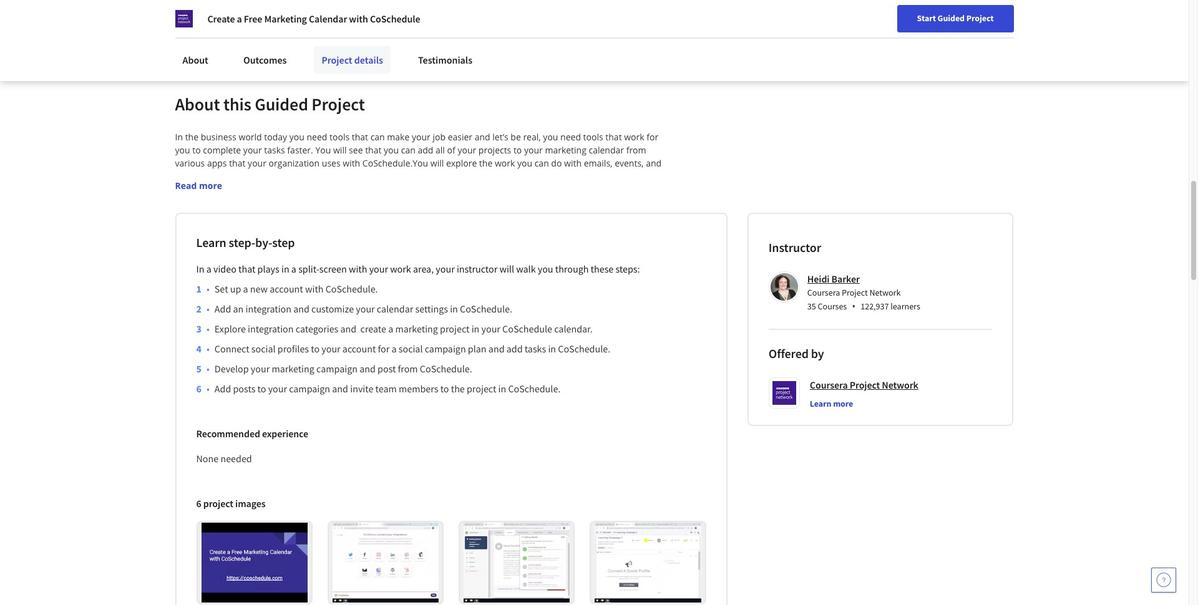 Task type: locate. For each thing, give the bounding box(es) containing it.
with right calendar
[[349, 12, 368, 25]]

job inside the in the business world today you need tools that can make your job easier and let's be real, you need tools that work for you to complete your tasks faster. you will see that you can add all of your projects to your marketing calendar from various apps that your organization uses with coschedule.you will explore the work you can do with emails, events, and website content with imessage, slack, and gmail within coschedule.  in this project, you will see how you can use coschedule to create a marketing calendar that focuses on a social campaign to keep your projects organized and save you time.
[[433, 131, 446, 143]]

1 vertical spatial create
[[361, 323, 386, 335]]

need up you
[[307, 131, 327, 143]]

0 vertical spatial projects
[[479, 144, 512, 156]]

0 vertical spatial coursera
[[808, 287, 841, 298]]

2 vertical spatial project
[[203, 498, 233, 510]]

1 vertical spatial see
[[549, 170, 563, 182]]

3 click to expand item image from the left
[[464, 523, 570, 603]]

1 need from the left
[[307, 131, 327, 143]]

on up confidence
[[243, 6, 253, 18]]

about up business
[[175, 93, 220, 115]]

1 vertical spatial project
[[467, 383, 497, 395]]

1 vertical spatial about
[[175, 93, 220, 115]]

0 vertical spatial guided
[[938, 12, 965, 24]]

projects down let's
[[479, 144, 512, 156]]

calendar
[[309, 12, 347, 25]]

learn inside button
[[810, 398, 832, 410]]

to down categories
[[311, 343, 320, 355]]

coursera up learn more
[[810, 379, 848, 391]]

2 horizontal spatial in
[[455, 170, 463, 182]]

social
[[424, 184, 447, 195], [251, 343, 276, 355], [399, 343, 423, 355]]

coschedule.you
[[363, 157, 428, 169]]

1 vertical spatial coursera
[[810, 379, 848, 391]]

tasks inside the in the business world today you need tools that can make your job easier and let's be real, you need tools that work for you to complete your tasks faster. you will see that you can add all of your projects to your marketing calendar from various apps that your organization uses with coschedule.you will explore the work you can do with emails, events, and website content with imessage, slack, and gmail within coschedule.  in this project, you will see how you can use coschedule to create a marketing calendar that focuses on a social campaign to keep your projects organized and save you time.
[[264, 144, 285, 156]]

save
[[640, 184, 659, 195]]

in for in a video that plays in a split-screen with your work area, your instructor will walk you through these steps:
[[196, 263, 204, 275]]

1 horizontal spatial learn
[[810, 398, 832, 410]]

0 horizontal spatial projects
[[479, 144, 512, 156]]

projects down how
[[545, 184, 578, 195]]

to right members
[[441, 383, 449, 395]]

your up posts
[[251, 363, 270, 375]]

0 vertical spatial see
[[349, 144, 363, 156]]

0 horizontal spatial in
[[175, 131, 183, 143]]

your
[[412, 131, 431, 143], [243, 144, 262, 156], [458, 144, 477, 156], [524, 144, 543, 156], [248, 157, 267, 169], [524, 184, 543, 195], [369, 263, 388, 275], [436, 263, 455, 275], [356, 303, 375, 315], [482, 323, 501, 335], [322, 343, 341, 355], [251, 363, 270, 375], [268, 383, 287, 395]]

job up technologies
[[380, 6, 393, 18]]

on inside the in the business world today you need tools that can make your job easier and let's be real, you need tools that work for you to complete your tasks faster. you will see that you can add all of your projects to your marketing calendar from various apps that your organization uses with coschedule.you will explore the work you can do with emails, events, and website content with imessage, slack, and gmail within coschedule.  in this project, you will see how you can use coschedule to create a marketing calendar that focuses on a social campaign to keep your projects organized and save you time.
[[404, 184, 415, 195]]

use
[[618, 170, 633, 182]]

0 horizontal spatial for
[[378, 343, 390, 355]]

0 vertical spatial job
[[380, 6, 393, 18]]

0 vertical spatial work
[[624, 131, 645, 143]]

about
[[183, 54, 208, 66], [175, 93, 220, 115]]

outcomes
[[243, 54, 287, 66]]

coschedule. inside the in the business world today you need tools that can make your job easier and let's be real, you need tools that work for you to complete your tasks faster. you will see that you can add all of your projects to your marketing calendar from various apps that your organization uses with coschedule.you will explore the work you can do with emails, events, and website content with imessage, slack, and gmail within coschedule.  in this project, you will see how you can use coschedule to create a marketing calendar that focuses on a social campaign to keep your projects organized and save you time.
[[401, 170, 451, 182]]

outcomes link
[[236, 46, 294, 74]]

build confidence using the latest tools and technologies
[[193, 25, 424, 38]]

add right plan
[[507, 343, 523, 355]]

0 vertical spatial network
[[870, 287, 901, 298]]

see down do
[[549, 170, 563, 182]]

with
[[349, 12, 368, 25], [343, 157, 360, 169], [564, 157, 582, 169], [242, 170, 260, 182], [349, 263, 367, 275], [305, 283, 324, 295]]

world inside the in the business world today you need tools that can make your job easier and let's be real, you need tools that work for you to complete your tasks faster. you will see that you can add all of your projects to your marketing calendar from various apps that your organization uses with coschedule.you will explore the work you can do with emails, events, and website content with imessage, slack, and gmail within coschedule.  in this project, you will see how you can use coschedule to create a marketing calendar that focuses on a social campaign to keep your projects organized and save you time.
[[239, 131, 262, 143]]

coursera down heidi
[[808, 287, 841, 298]]

easier
[[448, 131, 473, 143]]

will left "walk"
[[500, 263, 514, 275]]

this up business
[[223, 93, 251, 115]]

world up technologies
[[354, 6, 378, 18]]

campaign down explore
[[449, 184, 489, 195]]

2 vertical spatial calendar
[[377, 303, 414, 315]]

1 horizontal spatial calendar
[[377, 303, 414, 315]]

0 vertical spatial add
[[418, 144, 434, 156]]

project up 'learn more' button
[[850, 379, 880, 391]]

members
[[399, 383, 439, 395]]

project right start at the top
[[967, 12, 994, 24]]

create inside the in the business world today you need tools that can make your job easier and let's be real, you need tools that work for you to complete your tasks faster. you will see that you can add all of your projects to your marketing calendar from various apps that your organization uses with coschedule.you will explore the work you can do with emails, events, and website content with imessage, slack, and gmail within coschedule.  in this project, you will see how you can use coschedule to create a marketing calendar that focuses on a social campaign to keep your projects organized and save you time.
[[236, 184, 261, 195]]

organization
[[269, 157, 320, 169]]

english button
[[927, 0, 1003, 41]]

create
[[236, 184, 261, 195], [361, 323, 386, 335]]

will down all in the top left of the page
[[431, 157, 444, 169]]

tools up you
[[330, 131, 350, 143]]

build
[[193, 25, 214, 38]]

coursera project network
[[810, 379, 919, 391]]

1 vertical spatial learn
[[810, 398, 832, 410]]

to right posts
[[258, 383, 266, 395]]

your up imessage,
[[248, 157, 267, 169]]

• for • develop your marketing campaign and post from coschedule.
[[207, 363, 210, 375]]

learn for learn more
[[810, 398, 832, 410]]

and down • develop your marketing campaign and post from coschedule.
[[332, 383, 348, 395]]

explore
[[215, 323, 246, 335]]

project inside button
[[967, 12, 994, 24]]

calendar up emails,
[[589, 144, 624, 156]]

1 vertical spatial this
[[465, 170, 480, 182]]

1 add from the top
[[215, 303, 231, 315]]

1 horizontal spatial this
[[465, 170, 480, 182]]

with right 'content'
[[242, 170, 260, 182]]

2 horizontal spatial coschedule
[[503, 323, 553, 335]]

see
[[349, 144, 363, 156], [549, 170, 563, 182]]

in
[[282, 263, 289, 275], [450, 303, 458, 315], [472, 323, 480, 335], [548, 343, 556, 355], [499, 383, 507, 395]]

job up all in the top left of the page
[[433, 131, 446, 143]]

1 horizontal spatial work
[[495, 157, 515, 169]]

1 horizontal spatial more
[[834, 398, 854, 410]]

1 vertical spatial in
[[455, 170, 463, 182]]

offered by
[[769, 346, 825, 361]]

events,
[[615, 157, 644, 169]]

project,
[[483, 170, 513, 182]]

1 vertical spatial on
[[404, 184, 415, 195]]

0 vertical spatial world
[[354, 6, 378, 18]]

a left the split-
[[291, 263, 297, 275]]

1 vertical spatial more
[[834, 398, 854, 410]]

more up time.
[[199, 180, 222, 192]]

0 vertical spatial about
[[183, 54, 208, 66]]

read more button
[[175, 179, 222, 192]]

on right focuses
[[404, 184, 415, 195]]

walk
[[516, 263, 536, 275]]

• left set
[[207, 283, 210, 295]]

None search field
[[178, 8, 478, 33]]

add left an
[[215, 303, 231, 315]]

to down "be"
[[514, 144, 522, 156]]

learn
[[196, 235, 226, 250], [810, 398, 832, 410]]

1 vertical spatial account
[[343, 343, 376, 355]]

work left area,
[[390, 263, 411, 275]]

for up post
[[378, 343, 390, 355]]

your up explore
[[458, 144, 477, 156]]

1 horizontal spatial coschedule
[[370, 12, 420, 25]]

1 horizontal spatial need
[[561, 131, 581, 143]]

1 vertical spatial job
[[433, 131, 446, 143]]

slack,
[[304, 170, 327, 182]]

create down • add an integration and customize your calendar settings in coschedule.
[[361, 323, 386, 335]]

see up "gmail"
[[349, 144, 363, 156]]

develop
[[215, 363, 249, 375]]

1 vertical spatial projects
[[545, 184, 578, 195]]

0 horizontal spatial calendar
[[315, 184, 350, 195]]

help center image
[[1157, 573, 1172, 588]]

new
[[250, 283, 268, 295]]

account
[[270, 283, 303, 295], [343, 343, 376, 355]]

• connect social profiles to your account for a social campaign plan and add tasks in coschedule.
[[207, 343, 611, 355]]

and down 'real-'
[[352, 25, 369, 38]]

1 horizontal spatial from
[[627, 144, 647, 156]]

step-
[[229, 235, 255, 250]]

plan
[[468, 343, 487, 355]]

read
[[175, 180, 197, 192]]

tasks
[[395, 6, 417, 18], [264, 144, 285, 156], [525, 343, 546, 355]]

experience
[[255, 6, 301, 18], [262, 428, 308, 440]]

will left how
[[533, 170, 546, 182]]

1 vertical spatial from
[[398, 363, 418, 375]]

1 vertical spatial tasks
[[264, 144, 285, 156]]

coschedule up technologies
[[370, 12, 420, 25]]

0 horizontal spatial see
[[349, 144, 363, 156]]

learn step-by-step
[[196, 235, 295, 250]]

0 horizontal spatial world
[[239, 131, 262, 143]]

0 horizontal spatial coschedule
[[175, 184, 223, 195]]

work up events,
[[624, 131, 645, 143]]

project details
[[322, 54, 383, 66]]

network inside the heidi barker coursera project network 35 courses • 122,937 learners
[[870, 287, 901, 298]]

within
[[373, 170, 398, 182]]

confidence
[[216, 25, 262, 38]]

coschedule up time.
[[175, 184, 223, 195]]

1 horizontal spatial guided
[[938, 12, 965, 24]]

focuses
[[371, 184, 402, 195]]

1 horizontal spatial tasks
[[395, 6, 417, 18]]

0 horizontal spatial guided
[[255, 93, 308, 115]]

2 add from the top
[[215, 383, 231, 395]]

1 vertical spatial network
[[882, 379, 919, 391]]

with right "screen"
[[349, 263, 367, 275]]

more for learn more
[[834, 398, 854, 410]]

solving
[[303, 6, 333, 18]]

and right events,
[[646, 157, 662, 169]]

about link
[[175, 46, 216, 74]]

0 vertical spatial add
[[215, 303, 231, 315]]

campaign up invite
[[317, 363, 358, 375]]

0 vertical spatial from
[[627, 144, 647, 156]]

gmail
[[347, 170, 371, 182]]

barker
[[832, 273, 860, 285]]

0 vertical spatial account
[[270, 283, 303, 295]]

learn up video
[[196, 235, 226, 250]]

by-
[[255, 235, 272, 250]]

2 vertical spatial in
[[196, 263, 204, 275]]

0 horizontal spatial this
[[223, 93, 251, 115]]

2 vertical spatial work
[[390, 263, 411, 275]]

about for about
[[183, 54, 208, 66]]

various
[[175, 157, 205, 169]]

add
[[418, 144, 434, 156], [507, 343, 523, 355]]

0 vertical spatial more
[[199, 180, 222, 192]]

from
[[627, 144, 647, 156], [398, 363, 418, 375]]

that up 'content'
[[229, 157, 246, 169]]

1 vertical spatial calendar
[[315, 184, 350, 195]]

• for • add an integration and customize your calendar settings in coschedule.
[[207, 303, 210, 315]]

0 vertical spatial project
[[440, 323, 470, 335]]

steps:
[[616, 263, 640, 275]]

•
[[207, 283, 210, 295], [852, 300, 856, 313], [207, 303, 210, 315], [207, 323, 210, 335], [207, 343, 210, 355], [207, 363, 210, 375], [207, 383, 210, 395]]

1 horizontal spatial on
[[404, 184, 415, 195]]

marketing down profiles
[[272, 363, 315, 375]]

faster.
[[287, 144, 313, 156]]

click to expand item image
[[201, 523, 308, 603], [333, 523, 439, 603], [464, 523, 570, 603], [595, 523, 702, 603]]

0 vertical spatial this
[[223, 93, 251, 115]]

1 horizontal spatial for
[[647, 131, 659, 143]]

set
[[215, 283, 228, 295]]

campaign
[[449, 184, 489, 195], [425, 343, 466, 355], [317, 363, 358, 375], [289, 383, 330, 395]]

• left an
[[207, 303, 210, 315]]

project
[[967, 12, 994, 24], [322, 54, 353, 66], [312, 93, 365, 115], [842, 287, 868, 298], [850, 379, 880, 391]]

1 vertical spatial coschedule
[[175, 184, 223, 195]]

learn down coursera project network at the bottom right of page
[[810, 398, 832, 410]]

1 vertical spatial add
[[215, 383, 231, 395]]

1 horizontal spatial in
[[196, 263, 204, 275]]

0 vertical spatial create
[[236, 184, 261, 195]]

emails,
[[584, 157, 613, 169]]

account down plays
[[270, 283, 303, 295]]

0 horizontal spatial account
[[270, 283, 303, 295]]

integration up profiles
[[248, 323, 294, 335]]

social inside the in the business world today you need tools that can make your job easier and let's be real, you need tools that work for you to complete your tasks faster. you will see that you can add all of your projects to your marketing calendar from various apps that your organization uses with coschedule.you will explore the work you can do with emails, events, and website content with imessage, slack, and gmail within coschedule.  in this project, you will see how you can use coschedule to create a marketing calendar that focuses on a social campaign to keep your projects organized and save you time.
[[424, 184, 447, 195]]

account up • develop your marketing campaign and post from coschedule.
[[343, 343, 376, 355]]

network inside coursera project network link
[[882, 379, 919, 391]]

0 vertical spatial learn
[[196, 235, 226, 250]]

0 horizontal spatial more
[[199, 180, 222, 192]]

tools up emails,
[[584, 131, 604, 143]]

an
[[233, 303, 244, 315]]

network
[[870, 287, 901, 298], [882, 379, 919, 391]]

1 horizontal spatial add
[[507, 343, 523, 355]]

and down • add an integration and customize your calendar settings in coschedule.
[[341, 323, 357, 335]]

2 click to expand item image from the left
[[333, 523, 439, 603]]

your up • develop your marketing campaign and post from coschedule.
[[322, 343, 341, 355]]

the
[[289, 25, 303, 38], [185, 131, 199, 143], [479, 157, 493, 169], [451, 383, 465, 395]]

guided up "today"
[[255, 93, 308, 115]]

2 horizontal spatial tasks
[[525, 343, 546, 355]]

1 horizontal spatial world
[[354, 6, 378, 18]]

more down coursera project network at the bottom right of page
[[834, 398, 854, 410]]

campaign down • develop your marketing campaign and post from coschedule.
[[289, 383, 330, 395]]

you up "coschedule.you"
[[384, 144, 399, 156]]

to
[[192, 144, 201, 156], [514, 144, 522, 156], [225, 184, 234, 195], [491, 184, 500, 195], [311, 343, 320, 355], [258, 383, 266, 395], [441, 383, 449, 395]]

0 horizontal spatial tasks
[[264, 144, 285, 156]]

in
[[175, 131, 183, 143], [455, 170, 463, 182], [196, 263, 204, 275]]

calendar
[[589, 144, 624, 156], [315, 184, 350, 195], [377, 303, 414, 315]]

1 horizontal spatial job
[[433, 131, 446, 143]]

in left video
[[196, 263, 204, 275]]

0 vertical spatial coschedule
[[370, 12, 420, 25]]

integration down new
[[246, 303, 292, 315]]

tasks down "today"
[[264, 144, 285, 156]]

your up plan
[[482, 323, 501, 335]]

0 horizontal spatial learn
[[196, 235, 226, 250]]

this
[[223, 93, 251, 115], [465, 170, 480, 182]]

in down explore
[[455, 170, 463, 182]]

• for • add posts to your campaign and invite team members to the project in coschedule.
[[207, 383, 210, 395]]

you down emails,
[[584, 170, 600, 182]]

this down explore
[[465, 170, 480, 182]]

your right posts
[[268, 383, 287, 395]]

• left develop
[[207, 363, 210, 375]]

gain
[[193, 6, 212, 18]]

0 vertical spatial for
[[647, 131, 659, 143]]

0 horizontal spatial job
[[380, 6, 393, 18]]

learn for learn step-by-step
[[196, 235, 226, 250]]

• left posts
[[207, 383, 210, 395]]

campaign inside the in the business world today you need tools that can make your job easier and let's be real, you need tools that work for you to complete your tasks faster. you will see that you can add all of your projects to your marketing calendar from various apps that your organization uses with coschedule.you will explore the work you can do with emails, events, and website content with imessage, slack, and gmail within coschedule.  in this project, you will see how you can use coschedule to create a marketing calendar that focuses on a social campaign to keep your projects organized and save you time.
[[449, 184, 489, 195]]

0 horizontal spatial social
[[251, 343, 276, 355]]

experience up using
[[255, 6, 301, 18]]

1 horizontal spatial social
[[399, 343, 423, 355]]

a right "up"
[[243, 283, 248, 295]]

can left do
[[535, 157, 549, 169]]

0 horizontal spatial need
[[307, 131, 327, 143]]

technologies
[[370, 25, 424, 38]]

will up uses
[[333, 144, 347, 156]]

social down • explore integration categories and  create a marketing project in your coschedule calendar.
[[399, 343, 423, 355]]

2 horizontal spatial calendar
[[589, 144, 624, 156]]

the up project,
[[479, 157, 493, 169]]

0 horizontal spatial create
[[236, 184, 261, 195]]

tasks up technologies
[[395, 6, 417, 18]]

instructor
[[769, 240, 822, 255]]

images
[[235, 498, 266, 510]]

gain hands-on experience solving real-world job tasks
[[193, 6, 417, 18]]



Task type: vqa. For each thing, say whether or not it's contained in the screenshot.
various
yes



Task type: describe. For each thing, give the bounding box(es) containing it.
can left make
[[371, 131, 385, 143]]

0 horizontal spatial work
[[390, 263, 411, 275]]

about for about this guided project
[[175, 93, 220, 115]]

2 vertical spatial tasks
[[525, 343, 546, 355]]

using
[[264, 25, 287, 38]]

a right focuses
[[417, 184, 422, 195]]

profiles
[[278, 343, 309, 355]]

none needed
[[196, 453, 252, 465]]

screen
[[319, 263, 347, 275]]

1 horizontal spatial projects
[[545, 184, 578, 195]]

to down 'content'
[[225, 184, 234, 195]]

content
[[209, 170, 240, 182]]

start guided project button
[[898, 5, 1014, 32]]

imessage,
[[262, 170, 302, 182]]

with down the split-
[[305, 283, 324, 295]]

you down real,
[[518, 157, 533, 169]]

real,
[[523, 131, 541, 143]]

that up "coschedule.you"
[[365, 144, 382, 156]]

4 click to expand item image from the left
[[595, 523, 702, 603]]

• explore integration categories and  create a marketing project in your coschedule calendar.
[[207, 323, 593, 335]]

your up • add an integration and customize your calendar settings in coschedule.
[[369, 263, 388, 275]]

a down • explore integration categories and  create a marketing project in your coschedule calendar.
[[392, 343, 397, 355]]

2 need from the left
[[561, 131, 581, 143]]

settings
[[416, 303, 448, 315]]

you up various at the top
[[175, 144, 190, 156]]

you up keep
[[516, 170, 531, 182]]

real-
[[335, 6, 354, 18]]

testimonials
[[418, 54, 473, 66]]

• inside the heidi barker coursera project network 35 courses • 122,937 learners
[[852, 300, 856, 313]]

coursera project network link
[[810, 378, 919, 393]]

recommended
[[196, 428, 260, 440]]

coschedule inside the in the business world today you need tools that can make your job easier and let's be real, you need tools that work for you to complete your tasks faster. you will see that you can add all of your projects to your marketing calendar from various apps that your organization uses with coschedule.you will explore the work you can do with emails, events, and website content with imessage, slack, and gmail within coschedule.  in this project, you will see how you can use coschedule to create a marketing calendar that focuses on a social campaign to keep your projects organized and save you time.
[[175, 184, 223, 195]]

start guided project
[[918, 12, 994, 24]]

coursera inside the heidi barker coursera project network 35 courses • 122,937 learners
[[808, 287, 841, 298]]

how
[[565, 170, 582, 182]]

you up faster.
[[290, 131, 305, 143]]

with up how
[[564, 157, 582, 169]]

start
[[918, 12, 936, 24]]

organized
[[580, 184, 620, 195]]

0 vertical spatial tasks
[[395, 6, 417, 18]]

create
[[208, 12, 235, 25]]

project inside the heidi barker coursera project network 35 courses • 122,937 learners
[[842, 287, 868, 298]]

from inside the in the business world today you need tools that can make your job easier and let's be real, you need tools that work for you to complete your tasks faster. you will see that you can add all of your projects to your marketing calendar from various apps that your organization uses with coschedule.you will explore the work you can do with emails, events, and website content with imessage, slack, and gmail within coschedule.  in this project, you will see how you can use coschedule to create a marketing calendar that focuses on a social campaign to keep your projects organized and save you time.
[[627, 144, 647, 156]]

1 horizontal spatial see
[[549, 170, 563, 182]]

a up the • connect social profiles to your account for a social campaign plan and add tasks in coschedule.
[[388, 323, 393, 335]]

connect
[[215, 343, 250, 355]]

1 vertical spatial for
[[378, 343, 390, 355]]

1 vertical spatial guided
[[255, 93, 308, 115]]

your down real,
[[524, 144, 543, 156]]

explore
[[446, 157, 477, 169]]

heidi barker link
[[808, 273, 860, 285]]

your right keep
[[524, 184, 543, 195]]

that down "gmail"
[[352, 184, 369, 195]]

that left plays
[[239, 263, 256, 275]]

and left let's
[[475, 131, 491, 143]]

area,
[[413, 263, 434, 275]]

add for add posts to your campaign and invite team members to the project in coschedule.
[[215, 383, 231, 395]]

guided inside button
[[938, 12, 965, 24]]

categories
[[296, 323, 339, 335]]

calendar.
[[555, 323, 593, 335]]

free
[[244, 12, 262, 25]]

and down the use
[[623, 184, 638, 195]]

a down imessage,
[[264, 184, 269, 195]]

to up various at the top
[[192, 144, 201, 156]]

shopping cart: 1 item image
[[897, 9, 921, 29]]

add for add an integration and customize your calendar settings in coschedule.
[[215, 303, 231, 315]]

this inside the in the business world today you need tools that can make your job easier and let's be real, you need tools that work for you to complete your tasks faster. you will see that you can add all of your projects to your marketing calendar from various apps that your organization uses with coschedule.you will explore the work you can do with emails, events, and website content with imessage, slack, and gmail within coschedule.  in this project, you will see how you can use coschedule to create a marketing calendar that focuses on a social campaign to keep your projects organized and save you time.
[[465, 170, 480, 182]]

with up "gmail"
[[343, 157, 360, 169]]

today
[[264, 131, 287, 143]]

• for • set up a new account with coschedule.
[[207, 283, 210, 295]]

about this guided project
[[175, 93, 365, 115]]

uses
[[322, 157, 341, 169]]

and down • set up a new account with coschedule.
[[294, 303, 310, 315]]

post
[[378, 363, 396, 375]]

project down project details
[[312, 93, 365, 115]]

a left video
[[206, 263, 211, 275]]

heidi barker coursera project network 35 courses • 122,937 learners
[[808, 273, 921, 313]]

2 vertical spatial coschedule
[[503, 323, 553, 335]]

courses
[[818, 301, 847, 312]]

marketing up do
[[545, 144, 587, 156]]

can up 'organized'
[[602, 170, 616, 182]]

team
[[376, 383, 397, 395]]

split-
[[299, 263, 319, 275]]

0 vertical spatial on
[[243, 6, 253, 18]]

the down marketing
[[289, 25, 303, 38]]

read more
[[175, 180, 222, 192]]

learn more button
[[810, 398, 854, 410]]

6
[[196, 498, 201, 510]]

1 vertical spatial experience
[[262, 428, 308, 440]]

these
[[591, 263, 614, 275]]

step
[[272, 235, 295, 250]]

6 project images
[[196, 498, 266, 510]]

the up various at the top
[[185, 131, 199, 143]]

details
[[355, 54, 383, 66]]

website
[[175, 170, 207, 182]]

let's
[[493, 131, 509, 143]]

0 vertical spatial experience
[[255, 6, 301, 18]]

testimonials link
[[411, 46, 480, 74]]

0 vertical spatial calendar
[[589, 144, 624, 156]]

you down read
[[175, 197, 190, 208]]

marketing up the • connect social profiles to your account for a social campaign plan and add tasks in coschedule.
[[395, 323, 438, 335]]

• develop your marketing campaign and post from coschedule.
[[207, 363, 472, 375]]

learners
[[891, 301, 921, 312]]

• for • explore integration categories and  create a marketing project in your coschedule calendar.
[[207, 323, 210, 335]]

project left the details
[[322, 54, 353, 66]]

• for • connect social profiles to your account for a social campaign plan and add tasks in coschedule.
[[207, 343, 210, 355]]

1 horizontal spatial account
[[343, 343, 376, 355]]

1 vertical spatial integration
[[248, 323, 294, 335]]

instructor
[[457, 263, 498, 275]]

35
[[808, 301, 816, 312]]

and down uses
[[329, 170, 345, 182]]

a up confidence
[[237, 12, 242, 25]]

do
[[552, 157, 562, 169]]

in the business world today you need tools that can make your job easier and let's be real, you need tools that work for you to complete your tasks faster. you will see that you can add all of your projects to your marketing calendar from various apps that your organization uses with coschedule.you will explore the work you can do with emails, events, and website content with imessage, slack, and gmail within coschedule.  in this project, you will see how you can use coschedule to create a marketing calendar that focuses on a social campaign to keep your projects organized and save you time.
[[175, 131, 664, 208]]

of
[[447, 144, 456, 156]]

1 vertical spatial work
[[495, 157, 515, 169]]

tools down calendar
[[330, 25, 350, 38]]

time.
[[192, 197, 213, 208]]

campaign left plan
[[425, 343, 466, 355]]

you
[[316, 144, 331, 156]]

your right complete
[[243, 144, 262, 156]]

1 horizontal spatial create
[[361, 323, 386, 335]]

• add posts to your campaign and invite team members to the project in coschedule.
[[207, 383, 561, 395]]

to down project,
[[491, 184, 500, 195]]

create a free marketing calendar with coschedule
[[208, 12, 420, 25]]

your right customize at the left
[[356, 303, 375, 315]]

recommended experience
[[196, 428, 308, 440]]

heidi barker image
[[771, 273, 798, 301]]

• set up a new account with coschedule.
[[207, 283, 378, 295]]

that left make
[[352, 131, 368, 143]]

that up events,
[[606, 131, 622, 143]]

plays
[[258, 263, 280, 275]]

needed
[[221, 453, 252, 465]]

in for in the business world today you need tools that can make your job easier and let's be real, you need tools that work for you to complete your tasks faster. you will see that you can add all of your projects to your marketing calendar from various apps that your organization uses with coschedule.you will explore the work you can do with emails, events, and website content with imessage, slack, and gmail within coschedule.  in this project, you will see how you can use coschedule to create a marketing calendar that focuses on a social campaign to keep your projects organized and save you time.
[[175, 131, 183, 143]]

1 click to expand item image from the left
[[201, 523, 308, 603]]

coursera project network image
[[175, 10, 193, 27]]

be
[[511, 131, 521, 143]]

the right members
[[451, 383, 465, 395]]

and left post
[[360, 363, 376, 375]]

2 horizontal spatial work
[[624, 131, 645, 143]]

marketing
[[264, 12, 307, 25]]

0 horizontal spatial from
[[398, 363, 418, 375]]

your right area,
[[436, 263, 455, 275]]

keep
[[502, 184, 522, 195]]

add inside the in the business world today you need tools that can make your job easier and let's be real, you need tools that work for you to complete your tasks faster. you will see that you can add all of your projects to your marketing calendar from various apps that your organization uses with coschedule.you will explore the work you can do with emails, events, and website content with imessage, slack, and gmail within coschedule.  in this project, you will see how you can use coschedule to create a marketing calendar that focuses on a social campaign to keep your projects organized and save you time.
[[418, 144, 434, 156]]

make
[[387, 131, 410, 143]]

and right plan
[[489, 343, 505, 355]]

0 vertical spatial integration
[[246, 303, 292, 315]]

all
[[436, 144, 445, 156]]

hands-
[[214, 6, 243, 18]]

business
[[201, 131, 237, 143]]

marketing down imessage,
[[271, 184, 312, 195]]

you right real,
[[543, 131, 558, 143]]

invite
[[350, 383, 374, 395]]

can down make
[[401, 144, 416, 156]]

1 vertical spatial add
[[507, 343, 523, 355]]

more for read more
[[199, 180, 222, 192]]

up
[[230, 283, 241, 295]]

your right make
[[412, 131, 431, 143]]

in a video that plays in a split-screen with your work area, your instructor will walk you through these steps:
[[196, 263, 640, 275]]

posts
[[233, 383, 256, 395]]

for inside the in the business world today you need tools that can make your job easier and let's be real, you need tools that work for you to complete your tasks faster. you will see that you can add all of your projects to your marketing calendar from various apps that your organization uses with coschedule.you will explore the work you can do with emails, events, and website content with imessage, slack, and gmail within coschedule.  in this project, you will see how you can use coschedule to create a marketing calendar that focuses on a social campaign to keep your projects organized and save you time.
[[647, 131, 659, 143]]

you right "walk"
[[538, 263, 554, 275]]

heidi
[[808, 273, 830, 285]]

learn more
[[810, 398, 854, 410]]



